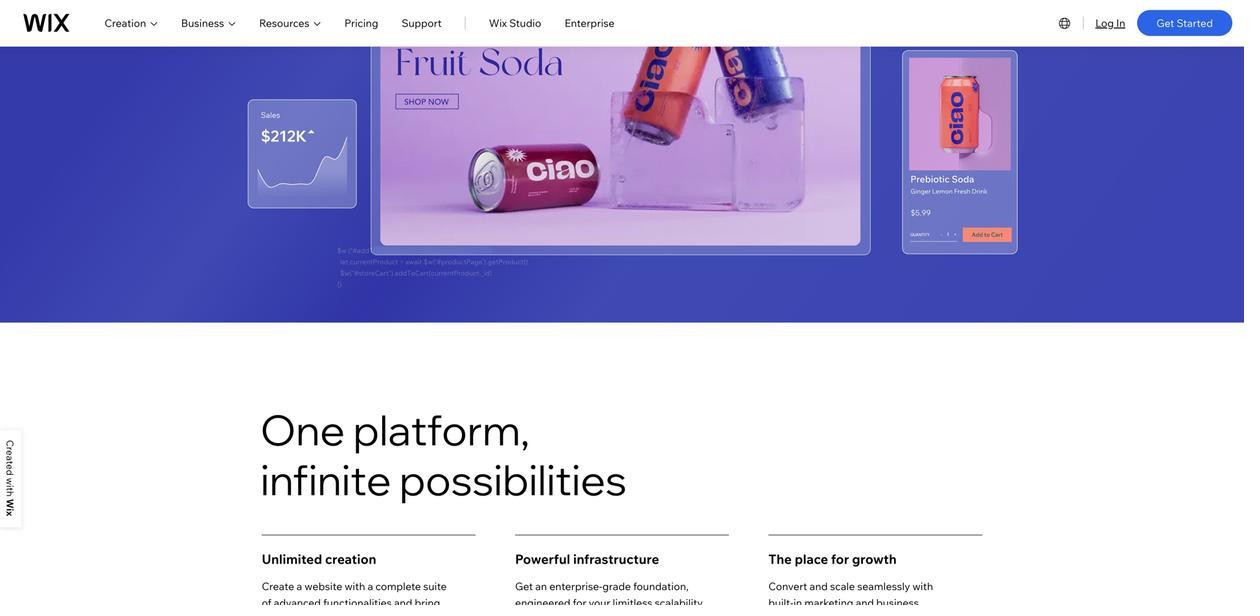 Task type: vqa. For each thing, say whether or not it's contained in the screenshot.
Get an enterprise-grade foundation, engineered for your limitless scalabilit
yes



Task type: locate. For each thing, give the bounding box(es) containing it.
a
[[297, 580, 302, 593], [368, 580, 373, 593]]

language selector, english selected image
[[1058, 15, 1073, 31]]

get left an
[[515, 580, 533, 593]]

pricing link
[[345, 15, 379, 31]]

for up the scale
[[832, 551, 850, 568]]

infrastructure
[[574, 551, 660, 568]]

powerful
[[515, 551, 571, 568]]

2 with from the left
[[913, 580, 934, 593]]

your
[[589, 597, 611, 606]]

for inside get an enterprise-grade foundation, engineered for your limitless scalabilit
[[573, 597, 587, 606]]

0 horizontal spatial for
[[573, 597, 587, 606]]

create a website with a complete suite of advanced functionalities and brin
[[262, 580, 447, 606]]

advanced
[[274, 597, 321, 606]]

1 horizontal spatial with
[[913, 580, 934, 593]]

wix
[[489, 17, 507, 29]]

convert and scale seamlessly with built-in marketing and busines
[[769, 580, 934, 606]]

for down enterprise-
[[573, 597, 587, 606]]

built-
[[769, 597, 794, 606]]

get inside get an enterprise-grade foundation, engineered for your limitless scalabilit
[[515, 580, 533, 593]]

a up functionalities
[[368, 580, 373, 593]]

in
[[1117, 17, 1126, 29]]

in
[[794, 597, 803, 606]]

with inside create a website with a complete suite of advanced functionalities and brin
[[345, 580, 365, 593]]

0 vertical spatial for
[[832, 551, 850, 568]]

and inside create a website with a complete suite of advanced functionalities and brin
[[394, 597, 413, 606]]

1 horizontal spatial a
[[368, 580, 373, 593]]

started
[[1177, 17, 1214, 29]]

and up marketing
[[810, 580, 828, 593]]

get left started
[[1157, 17, 1175, 29]]

get started link
[[1138, 10, 1233, 36]]

platform,
[[353, 404, 530, 456]]

an ecommerce site for a soda company with a sales graph and mobile checkout image
[[381, 0, 861, 246]]

pricing
[[345, 17, 379, 29]]

0 horizontal spatial with
[[345, 580, 365, 593]]

enterprise-
[[550, 580, 603, 593]]

grade
[[603, 580, 631, 593]]

1 horizontal spatial get
[[1157, 17, 1175, 29]]

the
[[769, 551, 792, 568]]

and
[[810, 580, 828, 593], [394, 597, 413, 606], [856, 597, 875, 606]]

1 vertical spatial for
[[573, 597, 587, 606]]

possibilities
[[400, 454, 627, 506]]

with
[[345, 580, 365, 593], [913, 580, 934, 593]]

get
[[1157, 17, 1175, 29], [515, 580, 533, 593]]

create
[[262, 580, 294, 593]]

for
[[832, 551, 850, 568], [573, 597, 587, 606]]

creation
[[105, 17, 146, 29]]

scale
[[831, 580, 855, 593]]

1 vertical spatial get
[[515, 580, 533, 593]]

with up functionalities
[[345, 580, 365, 593]]

seamlessly
[[858, 580, 911, 593]]

0 horizontal spatial a
[[297, 580, 302, 593]]

a up advanced at the bottom of the page
[[297, 580, 302, 593]]

with right seamlessly
[[913, 580, 934, 593]]

with inside convert and scale seamlessly with built-in marketing and busines
[[913, 580, 934, 593]]

1 with from the left
[[345, 580, 365, 593]]

wix studio link
[[489, 15, 542, 31]]

convert
[[769, 580, 808, 593]]

creation
[[325, 551, 377, 568]]

of
[[262, 597, 272, 606]]

and down complete
[[394, 597, 413, 606]]

0 horizontal spatial get
[[515, 580, 533, 593]]

complete
[[376, 580, 421, 593]]

log
[[1096, 17, 1115, 29]]

1 horizontal spatial and
[[810, 580, 828, 593]]

and down seamlessly
[[856, 597, 875, 606]]

0 vertical spatial get
[[1157, 17, 1175, 29]]

limitless
[[613, 597, 653, 606]]

suite
[[424, 580, 447, 593]]

business
[[181, 17, 224, 29]]

0 horizontal spatial and
[[394, 597, 413, 606]]

get an enterprise-grade foundation, engineered for your limitless scalabilit
[[515, 580, 703, 606]]

website
[[305, 580, 343, 593]]



Task type: describe. For each thing, give the bounding box(es) containing it.
get for get an enterprise-grade foundation, engineered for your limitless scalabilit
[[515, 580, 533, 593]]

2 a from the left
[[368, 580, 373, 593]]

support link
[[402, 15, 442, 31]]

the place for growth
[[769, 551, 897, 568]]

1 horizontal spatial for
[[832, 551, 850, 568]]

unlimited creation
[[262, 551, 377, 568]]

studio
[[510, 17, 542, 29]]

one platform, infinite possibilities
[[261, 404, 627, 506]]

1 a from the left
[[297, 580, 302, 593]]

get for get started
[[1157, 17, 1175, 29]]

engineered
[[515, 597, 571, 606]]

foundation,
[[634, 580, 689, 593]]

log in link
[[1096, 15, 1126, 31]]

enterprise
[[565, 17, 615, 29]]

enterprise link
[[565, 15, 615, 31]]

2 horizontal spatial and
[[856, 597, 875, 606]]

created with wix image
[[6, 441, 14, 517]]

wix studio
[[489, 17, 542, 29]]

marketing
[[805, 597, 854, 606]]

unlimited
[[262, 551, 322, 568]]

resources button
[[259, 15, 321, 31]]

place
[[795, 551, 829, 568]]

functionalities
[[323, 597, 392, 606]]

one
[[261, 404, 345, 456]]

an
[[536, 580, 547, 593]]

resources
[[259, 17, 310, 29]]

infinite
[[261, 454, 391, 506]]

log in
[[1096, 17, 1126, 29]]

business button
[[181, 15, 236, 31]]

creation button
[[105, 15, 158, 31]]

growth
[[853, 551, 897, 568]]

support
[[402, 17, 442, 29]]

get started
[[1157, 17, 1214, 29]]

powerful infrastructure
[[515, 551, 660, 568]]



